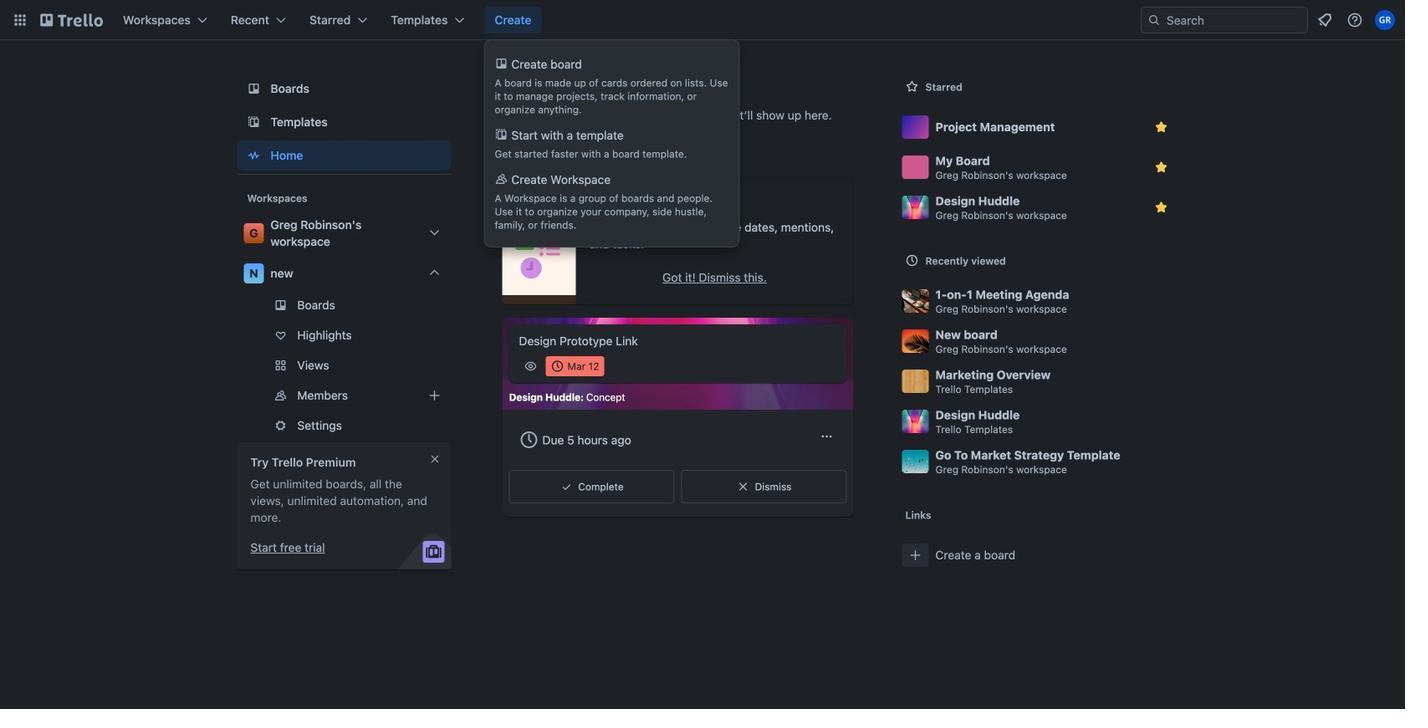 Task type: vqa. For each thing, say whether or not it's contained in the screenshot.
second on from the bottom of the read and write access on your account read and write access on all your boards read and write access on all your Workspaces Approved: Nov 1 at 12:53 PM Never expires
no



Task type: locate. For each thing, give the bounding box(es) containing it.
back to home image
[[40, 7, 103, 33]]

greg robinson (gregrobinson96) image
[[1376, 10, 1396, 30]]

template board image
[[244, 112, 264, 132]]

Search field
[[1162, 8, 1308, 33]]

open information menu image
[[1347, 12, 1364, 28]]

search image
[[1148, 13, 1162, 27]]



Task type: describe. For each thing, give the bounding box(es) containing it.
click to unstar design huddle . it will be removed from your starred list. image
[[1154, 199, 1170, 216]]

primary element
[[0, 0, 1406, 40]]

0 notifications image
[[1316, 10, 1336, 30]]

click to unstar project management. it will be removed from your starred list. image
[[1154, 119, 1170, 136]]

click to unstar my board. it will be removed from your starred list. image
[[1154, 159, 1170, 176]]

add image
[[425, 386, 445, 406]]

home image
[[244, 146, 264, 166]]

board image
[[244, 79, 264, 99]]



